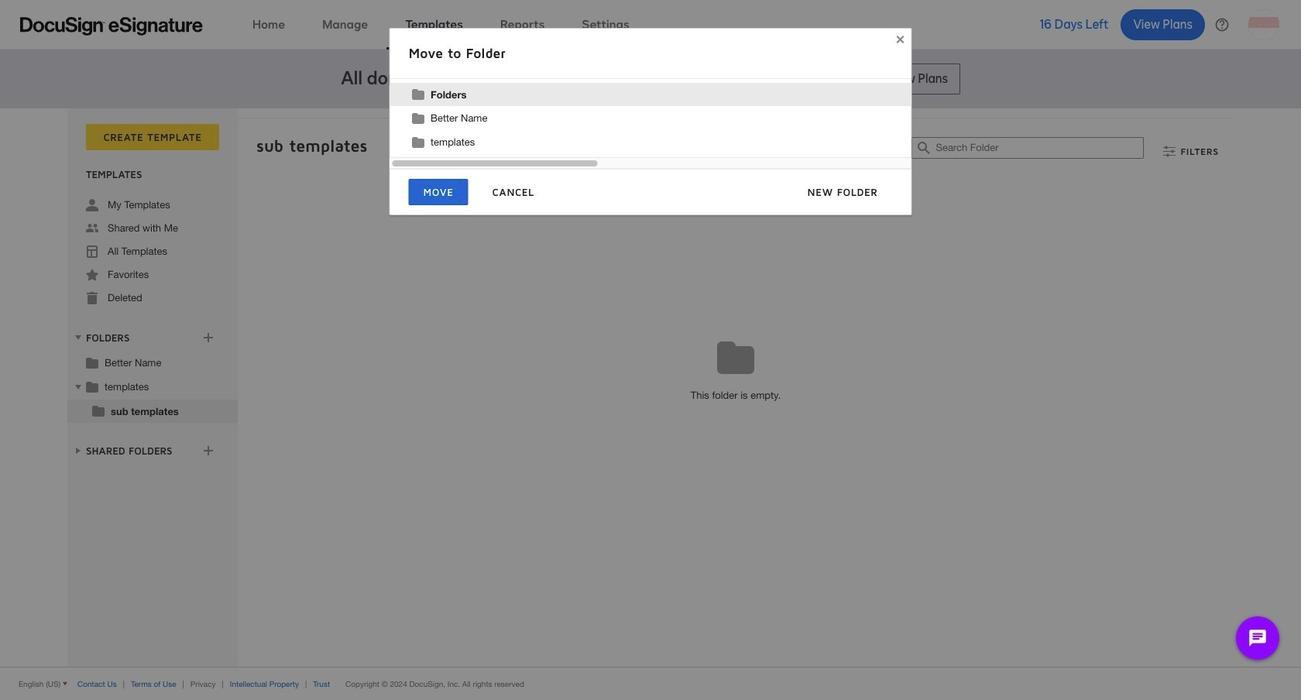 Task type: locate. For each thing, give the bounding box(es) containing it.
1 vertical spatial folder image
[[92, 404, 105, 417]]

folder image
[[86, 380, 98, 393], [92, 404, 105, 417]]

more info region
[[0, 667, 1302, 700]]

0 vertical spatial folder image
[[86, 380, 98, 393]]

user image
[[86, 199, 98, 212]]

star filled image
[[86, 269, 98, 281]]

docusign esignature image
[[20, 17, 203, 35]]



Task type: vqa. For each thing, say whether or not it's contained in the screenshot.
docusignlogo
no



Task type: describe. For each thing, give the bounding box(es) containing it.
view folders image
[[72, 331, 84, 344]]

Search Folder text field
[[936, 138, 1144, 158]]

folder image
[[86, 356, 98, 369]]

shared image
[[86, 222, 98, 235]]

trash image
[[86, 292, 98, 304]]

templates image
[[86, 246, 98, 258]]



